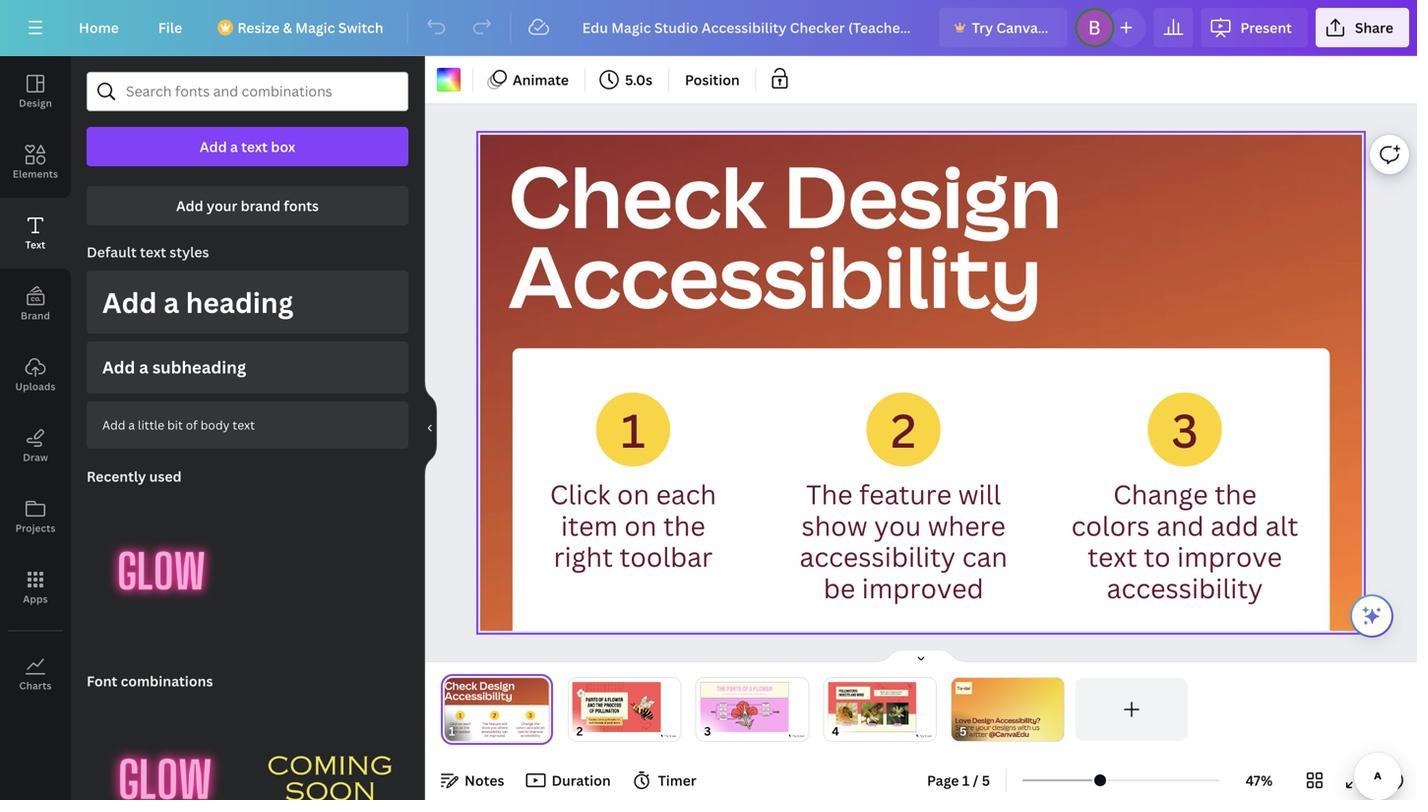 Task type: locate. For each thing, give the bounding box(es) containing it.
styles
[[170, 243, 209, 261]]

1 horizontal spatial 1
[[963, 771, 970, 790]]

alt
[[1266, 508, 1299, 543]]

timer
[[658, 771, 697, 790]]

a down "styles"
[[164, 284, 179, 321]]

add for add a subheading
[[102, 356, 135, 378]]

Search fonts and combinations search field
[[126, 73, 369, 110]]

the feature will show you where accessibility can be improved
[[800, 477, 1008, 606]]

subheading
[[152, 356, 246, 378]]

add up the your
[[200, 137, 227, 156]]

try
[[972, 18, 993, 37]]

text
[[241, 137, 268, 156], [140, 243, 166, 261], [233, 417, 255, 433], [1088, 539, 1138, 575]]

click on each item on the right toolbar
[[550, 477, 717, 575]]

add for add a heading
[[102, 284, 157, 321]]

charts button
[[0, 639, 71, 710]]

a left "subheading"
[[139, 356, 149, 378]]

apps button
[[0, 552, 71, 623]]

box
[[271, 137, 295, 156]]

add left little
[[102, 417, 125, 433]]

page
[[927, 771, 959, 790]]

3
[[1172, 399, 1199, 462]]

47% button
[[1228, 765, 1292, 796]]

Design title text field
[[567, 8, 932, 47]]

toolbar
[[620, 539, 713, 575]]

heading
[[186, 284, 294, 321]]

accessibility
[[800, 539, 956, 575], [1107, 570, 1263, 606]]

will
[[958, 477, 1001, 512]]

magic
[[295, 18, 335, 37]]

animate
[[513, 70, 569, 89]]

and
[[1157, 508, 1205, 543]]

try canva pro
[[972, 18, 1065, 37]]

the
[[1215, 477, 1257, 512], [663, 508, 706, 543]]

apps
[[23, 593, 48, 606]]

1 horizontal spatial the
[[1215, 477, 1257, 512]]

1
[[621, 399, 646, 462], [963, 771, 970, 790]]

text left to
[[1088, 539, 1138, 575]]

brand
[[241, 196, 281, 215]]

text inside 'button'
[[241, 137, 268, 156]]

add a text box button
[[87, 127, 409, 166]]

the left alt
[[1215, 477, 1257, 512]]

add a heading
[[102, 284, 294, 321]]

text
[[25, 238, 46, 252]]

a inside button
[[139, 356, 149, 378]]

a for little
[[128, 417, 135, 433]]

text right body
[[233, 417, 255, 433]]

text button
[[0, 198, 71, 269]]

&
[[283, 18, 292, 37]]

share button
[[1316, 8, 1410, 47]]

0 horizontal spatial 1
[[621, 399, 646, 462]]

add inside 'button'
[[200, 137, 227, 156]]

file
[[158, 18, 182, 37]]

brand button
[[0, 269, 71, 340]]

on
[[617, 477, 650, 512], [625, 508, 657, 543]]

brand
[[21, 309, 50, 322]]

canva assistant image
[[1360, 604, 1384, 628]]

accessibility
[[509, 218, 1042, 333]]

a left little
[[128, 417, 135, 433]]

1 vertical spatial 1
[[963, 771, 970, 790]]

change the colors and add alt text to improve accessibility
[[1072, 477, 1299, 606]]

accessibility inside change the colors and add alt text to improve accessibility
[[1107, 570, 1263, 606]]

on left each
[[617, 477, 650, 512]]

your
[[207, 196, 237, 215]]

notes
[[465, 771, 504, 790]]

pro
[[1042, 18, 1065, 37]]

text inside button
[[233, 417, 255, 433]]

colors
[[1072, 508, 1150, 543]]

the
[[806, 477, 853, 512]]

2
[[891, 399, 917, 462]]

the inside click on each item on the right toolbar
[[663, 508, 706, 543]]

1 inside 'button'
[[963, 771, 970, 790]]

5.0s
[[625, 70, 653, 89]]

switch
[[338, 18, 384, 37]]

animate button
[[481, 64, 577, 95]]

combinations
[[121, 672, 213, 690]]

add a little bit of body text button
[[87, 401, 409, 449]]

1 horizontal spatial design
[[784, 138, 1062, 253]]

be
[[824, 570, 856, 606]]

0 horizontal spatial design
[[19, 96, 52, 110]]

0 vertical spatial design
[[19, 96, 52, 110]]

item
[[561, 508, 618, 543]]

side panel tab list
[[0, 56, 71, 710]]

resize
[[237, 18, 280, 37]]

add a text box
[[200, 137, 295, 156]]

to
[[1144, 539, 1171, 575]]

default
[[87, 243, 137, 261]]

1 vertical spatial design
[[784, 138, 1062, 253]]

body
[[201, 417, 230, 433]]

a
[[230, 137, 238, 156], [164, 284, 179, 321], [139, 356, 149, 378], [128, 417, 135, 433]]

design inside button
[[19, 96, 52, 110]]

the inside change the colors and add alt text to improve accessibility
[[1215, 477, 1257, 512]]

1 left /
[[963, 771, 970, 790]]

home
[[79, 18, 119, 37]]

1 horizontal spatial accessibility
[[1107, 570, 1263, 606]]

add
[[200, 137, 227, 156], [176, 196, 203, 215], [102, 284, 157, 321], [102, 356, 135, 378], [102, 417, 125, 433]]

you
[[874, 508, 922, 543]]

where
[[928, 508, 1006, 543]]

add inside button
[[102, 356, 135, 378]]

a inside 'button'
[[230, 137, 238, 156]]

timer button
[[627, 765, 705, 796]]

0 horizontal spatial accessibility
[[800, 539, 956, 575]]

canva
[[997, 18, 1038, 37]]

resize & magic switch
[[237, 18, 384, 37]]

add down default in the top of the page
[[102, 284, 157, 321]]

each
[[656, 477, 717, 512]]

text left the box in the top left of the page
[[241, 137, 268, 156]]

add for add a little bit of body text
[[102, 417, 125, 433]]

0 horizontal spatial the
[[663, 508, 706, 543]]

present
[[1241, 18, 1292, 37]]

font
[[87, 672, 117, 690]]

position button
[[677, 64, 748, 95]]

no color image
[[437, 68, 461, 92]]

duration
[[552, 771, 611, 790]]

text left "styles"
[[140, 243, 166, 261]]

duration button
[[520, 765, 619, 796]]

a left the box in the top left of the page
[[230, 137, 238, 156]]

add left "subheading"
[[102, 356, 135, 378]]

1 up click on each item on the right toolbar
[[621, 399, 646, 462]]

add left the your
[[176, 196, 203, 215]]

a for subheading
[[139, 356, 149, 378]]

the right item
[[663, 508, 706, 543]]



Task type: vqa. For each thing, say whether or not it's contained in the screenshot.
3rd option from the top of the page
no



Task type: describe. For each thing, give the bounding box(es) containing it.
recently used
[[87, 467, 182, 486]]

add
[[1211, 508, 1259, 543]]

improved
[[862, 570, 984, 606]]

recently
[[87, 467, 146, 486]]

default text styles
[[87, 243, 209, 261]]

font combinations
[[87, 672, 213, 690]]

resize & magic switch button
[[206, 8, 399, 47]]

elements button
[[0, 127, 71, 198]]

notes button
[[433, 765, 512, 796]]

check design
[[509, 138, 1062, 253]]

add a subheading
[[102, 356, 246, 378]]

uploads
[[15, 380, 56, 393]]

home link
[[63, 8, 135, 47]]

can
[[962, 539, 1008, 575]]

add a little bit of body text
[[102, 417, 255, 433]]

design button
[[0, 56, 71, 127]]

/
[[973, 771, 979, 790]]

projects button
[[0, 481, 71, 552]]

a for text
[[230, 137, 238, 156]]

accessibility inside the feature will show you where accessibility can be improved
[[800, 539, 956, 575]]

share
[[1355, 18, 1394, 37]]

add for add your brand fonts
[[176, 196, 203, 215]]

used
[[149, 467, 182, 486]]

5
[[982, 771, 990, 790]]

text inside change the colors and add alt text to improve accessibility
[[1088, 539, 1138, 575]]

feature
[[859, 477, 952, 512]]

47%
[[1246, 771, 1273, 790]]

file button
[[143, 8, 198, 47]]

change
[[1113, 477, 1209, 512]]

charts
[[19, 679, 52, 693]]

check
[[509, 138, 766, 253]]

hide pages image
[[874, 649, 969, 664]]

click
[[550, 477, 611, 512]]

add for add a text box
[[200, 137, 227, 156]]

position
[[685, 70, 740, 89]]

Page title text field
[[464, 722, 471, 741]]

add your brand fonts button
[[87, 186, 409, 225]]

show
[[802, 508, 868, 543]]

of
[[186, 417, 198, 433]]

try canva pro button
[[940, 8, 1068, 47]]

a for heading
[[164, 284, 179, 321]]

elements
[[13, 167, 58, 181]]

little
[[138, 417, 164, 433]]

uploads button
[[0, 340, 71, 410]]

5.0s button
[[594, 64, 661, 95]]

main menu bar
[[0, 0, 1418, 56]]

draw
[[23, 451, 48, 464]]

page 1 image
[[441, 678, 553, 741]]

bit
[[167, 417, 183, 433]]

fonts
[[284, 196, 319, 215]]

add your brand fonts
[[176, 196, 319, 215]]

page 1 / 5 button
[[919, 765, 998, 796]]

page 1 / 5
[[927, 771, 990, 790]]

draw button
[[0, 410, 71, 481]]

projects
[[15, 522, 56, 535]]

improve
[[1177, 539, 1283, 575]]

add a heading button
[[87, 271, 409, 334]]

0 vertical spatial 1
[[621, 399, 646, 462]]

on right item
[[625, 508, 657, 543]]

present button
[[1201, 8, 1308, 47]]

hide image
[[424, 381, 437, 475]]



